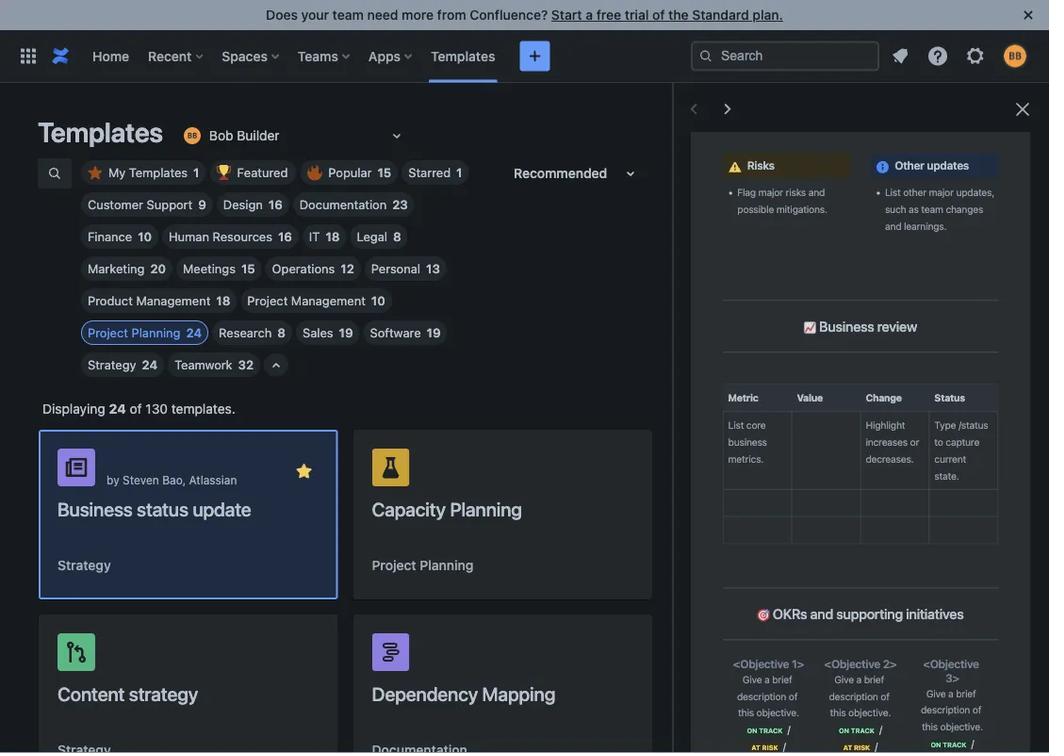 Task type: vqa. For each thing, say whether or not it's contained in the screenshot.


Task type: describe. For each thing, give the bounding box(es) containing it.
home link
[[87, 41, 135, 71]]

plan.
[[753, 7, 784, 23]]

appswitcher icon image
[[17, 45, 40, 67]]

bob
[[209, 128, 233, 143]]

content strategy
[[58, 683, 198, 705]]

business
[[58, 498, 133, 520]]

start a free trial of the standard plan. link
[[552, 7, 784, 23]]

customer support 9
[[88, 198, 206, 212]]

24 for strategy
[[142, 358, 158, 372]]

finance 10
[[88, 230, 152, 244]]

documentation
[[300, 198, 387, 212]]

24 for displaying
[[109, 401, 126, 417]]

0 horizontal spatial 10
[[138, 230, 152, 244]]

home
[[92, 48, 129, 64]]

sales 19
[[303, 326, 353, 340]]

dependency
[[372, 683, 478, 705]]

update
[[193, 498, 251, 520]]

it
[[309, 230, 320, 244]]

a
[[586, 7, 593, 23]]

planning for project planning 24
[[132, 326, 181, 340]]

templates.
[[171, 401, 236, 417]]

by
[[107, 473, 119, 487]]

product
[[88, 294, 133, 308]]

recent
[[148, 48, 192, 64]]

does
[[266, 7, 298, 23]]

free
[[597, 7, 622, 23]]

documentation 23
[[300, 198, 408, 212]]

recommended button
[[503, 158, 654, 189]]

my
[[108, 166, 126, 180]]

mapping
[[483, 683, 556, 705]]

apps button
[[363, 41, 420, 71]]

software
[[370, 326, 421, 340]]

project for project planning 24
[[88, 326, 128, 340]]

management for project management
[[291, 294, 366, 308]]

0 vertical spatial of
[[653, 7, 665, 23]]

unstar business status update image
[[293, 460, 316, 483]]

23
[[393, 198, 408, 212]]

banner containing home
[[0, 30, 1050, 83]]

teams button
[[292, 41, 357, 71]]

project for project management 10
[[248, 294, 288, 308]]

builder
[[237, 128, 280, 143]]

standard
[[693, 7, 750, 23]]

recent button
[[142, 41, 211, 71]]

confluence?
[[470, 7, 548, 23]]

1 vertical spatial templates
[[38, 116, 163, 148]]

templates inside global element
[[431, 48, 496, 64]]

apps
[[369, 48, 401, 64]]

need
[[367, 7, 398, 23]]

status
[[137, 498, 189, 520]]

1 vertical spatial of
[[130, 401, 142, 417]]

spaces
[[222, 48, 268, 64]]

capacity
[[372, 498, 446, 520]]

130
[[146, 401, 168, 417]]

previous template image
[[683, 98, 706, 121]]

team
[[333, 7, 364, 23]]

spaces button
[[216, 41, 287, 71]]

content
[[58, 683, 125, 705]]

research 8
[[219, 326, 286, 340]]

does your team need more from confluence? start a free trial of the standard plan.
[[266, 7, 784, 23]]

operations
[[272, 262, 335, 276]]

templates link
[[425, 41, 501, 71]]

recommended
[[514, 166, 608, 181]]

content strategy button
[[39, 615, 338, 754]]

management for product management
[[136, 294, 211, 308]]

starred
[[409, 166, 451, 180]]

meetings 15
[[183, 262, 255, 276]]

1 horizontal spatial 15
[[378, 166, 392, 180]]

resources
[[213, 230, 273, 244]]

dependency mapping
[[372, 683, 556, 705]]

dependency mapping button
[[353, 615, 653, 754]]

displaying 24 of 130 templates.
[[42, 401, 236, 417]]

bao,
[[162, 473, 186, 487]]

next template image
[[717, 98, 739, 121]]

finance
[[88, 230, 132, 244]]

your
[[301, 7, 329, 23]]

featured
[[237, 166, 288, 180]]

settings icon image
[[965, 45, 988, 67]]

software 19
[[370, 326, 441, 340]]

strategy for strategy 24
[[88, 358, 136, 372]]

featured button
[[210, 160, 297, 185]]



Task type: locate. For each thing, give the bounding box(es) containing it.
confluence image
[[49, 45, 72, 67], [49, 45, 72, 67]]

2 horizontal spatial project
[[372, 558, 417, 573]]

planning
[[132, 326, 181, 340], [450, 498, 522, 520], [420, 558, 474, 573]]

planning for project planning
[[420, 558, 474, 573]]

project
[[248, 294, 288, 308], [88, 326, 128, 340], [372, 558, 417, 573]]

strategy button
[[58, 556, 111, 575]]

of left 'the'
[[653, 7, 665, 23]]

product management 18
[[88, 294, 231, 308]]

1 vertical spatial planning
[[450, 498, 522, 520]]

popular
[[329, 166, 372, 180]]

None text field
[[181, 126, 185, 145]]

teamwork 32
[[175, 358, 254, 372]]

0 vertical spatial strategy
[[88, 358, 136, 372]]

it 18
[[309, 230, 340, 244]]

planning for capacity planning
[[450, 498, 522, 520]]

1 horizontal spatial project
[[248, 294, 288, 308]]

project down capacity
[[372, 558, 417, 573]]

1 vertical spatial 10
[[371, 294, 386, 308]]

2 19 from the left
[[427, 326, 441, 340]]

project management 10
[[248, 294, 386, 308]]

1 horizontal spatial 24
[[142, 358, 158, 372]]

0 vertical spatial planning
[[132, 326, 181, 340]]

human resources 16
[[169, 230, 292, 244]]

2 management from the left
[[291, 294, 366, 308]]

project inside button
[[372, 558, 417, 573]]

starred 1
[[409, 166, 463, 180]]

1 management from the left
[[136, 294, 211, 308]]

project for project planning
[[372, 558, 417, 573]]

Search field
[[691, 41, 880, 71]]

help icon image
[[927, 45, 950, 67]]

0 horizontal spatial 1
[[193, 166, 199, 180]]

legal 8
[[357, 230, 402, 244]]

project planning 24
[[88, 326, 202, 340]]

0 horizontal spatial management
[[136, 294, 211, 308]]

close image
[[1018, 4, 1040, 26], [1012, 98, 1035, 121]]

19 right software in the left top of the page
[[427, 326, 441, 340]]

meetings
[[183, 262, 236, 276]]

1 vertical spatial project
[[88, 326, 128, 340]]

start
[[552, 7, 583, 23]]

1 horizontal spatial 18
[[326, 230, 340, 244]]

atlassian
[[189, 473, 237, 487]]

13
[[426, 262, 440, 276]]

24 left 130
[[109, 401, 126, 417]]

2 horizontal spatial 24
[[186, 326, 202, 340]]

15 down resources
[[241, 262, 255, 276]]

19 right sales
[[339, 326, 353, 340]]

open search bar image
[[47, 166, 62, 181]]

24 down project planning 24
[[142, 358, 158, 372]]

customer
[[88, 198, 143, 212]]

capacity planning
[[372, 498, 522, 520]]

8 right legal at the left top
[[393, 230, 402, 244]]

24 up teamwork
[[186, 326, 202, 340]]

0 vertical spatial project
[[248, 294, 288, 308]]

1 horizontal spatial 8
[[393, 230, 402, 244]]

10
[[138, 230, 152, 244], [371, 294, 386, 308]]

the
[[669, 7, 689, 23]]

open image
[[386, 125, 408, 147]]

more
[[402, 7, 434, 23]]

templates up the my
[[38, 116, 163, 148]]

management down 20
[[136, 294, 211, 308]]

19
[[339, 326, 353, 340], [427, 326, 441, 340]]

9
[[198, 198, 206, 212]]

2 vertical spatial 24
[[109, 401, 126, 417]]

personal 13
[[371, 262, 440, 276]]

search image
[[699, 49, 714, 64]]

16 left it
[[278, 230, 292, 244]]

0 horizontal spatial 19
[[339, 326, 353, 340]]

2 1 from the left
[[457, 166, 463, 180]]

management
[[136, 294, 211, 308], [291, 294, 366, 308]]

1 19 from the left
[[339, 326, 353, 340]]

global element
[[11, 30, 691, 83]]

1 vertical spatial 15
[[241, 262, 255, 276]]

strategy down project planning 24
[[88, 358, 136, 372]]

18 down meetings 15
[[216, 294, 231, 308]]

1 vertical spatial strategy
[[58, 558, 111, 573]]

10 down customer support 9
[[138, 230, 152, 244]]

0 horizontal spatial 24
[[109, 401, 126, 417]]

1 1 from the left
[[193, 166, 199, 180]]

2 vertical spatial project
[[372, 558, 417, 573]]

strategy
[[88, 358, 136, 372], [58, 558, 111, 573]]

8 for legal 8
[[393, 230, 402, 244]]

0 vertical spatial templates
[[431, 48, 496, 64]]

0 vertical spatial 24
[[186, 326, 202, 340]]

teams
[[298, 48, 339, 64]]

12
[[341, 262, 354, 276]]

0 horizontal spatial 8
[[278, 326, 286, 340]]

15
[[378, 166, 392, 180], [241, 262, 255, 276]]

1 horizontal spatial of
[[653, 7, 665, 23]]

1 right starred on the left top of page
[[457, 166, 463, 180]]

strategy down "business"
[[58, 558, 111, 573]]

from
[[437, 7, 467, 23]]

16 right the design
[[269, 198, 283, 212]]

design
[[223, 198, 263, 212]]

management up sales 19
[[291, 294, 366, 308]]

1 horizontal spatial 1
[[457, 166, 463, 180]]

create content image
[[524, 45, 546, 67]]

marketing 20
[[88, 262, 166, 276]]

planning down capacity planning
[[420, 558, 474, 573]]

sales
[[303, 326, 334, 340]]

19 for software 19
[[427, 326, 441, 340]]

operations 12
[[272, 262, 354, 276]]

0 horizontal spatial project
[[88, 326, 128, 340]]

16
[[269, 198, 283, 212], [278, 230, 292, 244]]

planning down product management 18
[[132, 326, 181, 340]]

support
[[147, 198, 193, 212]]

strategy
[[129, 683, 198, 705]]

8 for research 8
[[278, 326, 286, 340]]

teamwork
[[175, 358, 233, 372]]

1 horizontal spatial management
[[291, 294, 366, 308]]

templates down the from
[[431, 48, 496, 64]]

0 horizontal spatial of
[[130, 401, 142, 417]]

legal
[[357, 230, 388, 244]]

business status update
[[58, 498, 251, 520]]

steven
[[123, 473, 159, 487]]

1 vertical spatial 24
[[142, 358, 158, 372]]

19 for sales 19
[[339, 326, 353, 340]]

1 vertical spatial 8
[[278, 326, 286, 340]]

templates
[[431, 48, 496, 64], [38, 116, 163, 148], [129, 166, 188, 180]]

0 vertical spatial 16
[[269, 198, 283, 212]]

banner
[[0, 30, 1050, 83]]

0 horizontal spatial 18
[[216, 294, 231, 308]]

24
[[186, 326, 202, 340], [142, 358, 158, 372], [109, 401, 126, 417]]

0 vertical spatial 10
[[138, 230, 152, 244]]

1 vertical spatial 16
[[278, 230, 292, 244]]

20
[[150, 262, 166, 276]]

1 horizontal spatial 19
[[427, 326, 441, 340]]

marketing
[[88, 262, 145, 276]]

0 horizontal spatial 15
[[241, 262, 255, 276]]

research
[[219, 326, 272, 340]]

design 16
[[223, 198, 283, 212]]

1 vertical spatial close image
[[1012, 98, 1035, 121]]

1 horizontal spatial 10
[[371, 294, 386, 308]]

project planning button
[[372, 556, 474, 575]]

18
[[326, 230, 340, 244], [216, 294, 231, 308]]

1 vertical spatial 18
[[216, 294, 231, 308]]

2 vertical spatial planning
[[420, 558, 474, 573]]

planning right capacity
[[450, 498, 522, 520]]

strategy for strategy
[[58, 558, 111, 573]]

2 vertical spatial templates
[[129, 166, 188, 180]]

0 vertical spatial 8
[[393, 230, 402, 244]]

by steven bao, atlassian
[[107, 473, 237, 487]]

project up 'research 8'
[[248, 294, 288, 308]]

notification icon image
[[889, 45, 912, 67]]

of left 130
[[130, 401, 142, 417]]

templates up the support
[[129, 166, 188, 180]]

15 right "popular" on the top of the page
[[378, 166, 392, 180]]

1 up 9
[[193, 166, 199, 180]]

10 up software in the left top of the page
[[371, 294, 386, 308]]

of
[[653, 7, 665, 23], [130, 401, 142, 417]]

18 right it
[[326, 230, 340, 244]]

strategy 24
[[88, 358, 158, 372]]

planning inside button
[[420, 558, 474, 573]]

8 up fewer categories icon
[[278, 326, 286, 340]]

0 vertical spatial 15
[[378, 166, 392, 180]]

32
[[238, 358, 254, 372]]

project planning
[[372, 558, 474, 573]]

8
[[393, 230, 402, 244], [278, 326, 286, 340]]

human
[[169, 230, 209, 244]]

trial
[[625, 7, 649, 23]]

0 vertical spatial 18
[[326, 230, 340, 244]]

displaying
[[42, 401, 105, 417]]

0 vertical spatial close image
[[1018, 4, 1040, 26]]

fewer categories image
[[265, 355, 288, 377]]

personal
[[371, 262, 421, 276]]

project down product
[[88, 326, 128, 340]]

bob builder
[[209, 128, 280, 143]]

my templates
[[108, 166, 188, 180]]



